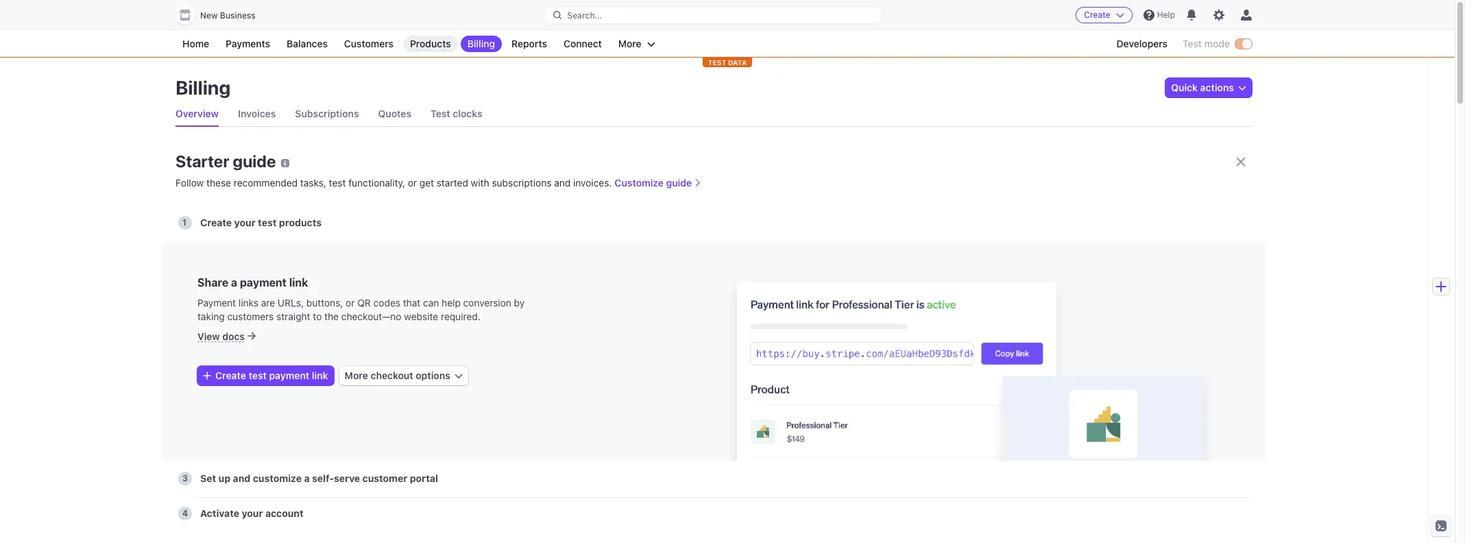 Task type: describe. For each thing, give the bounding box(es) containing it.
quotes
[[378, 108, 412, 119]]

portal
[[410, 473, 438, 484]]

overview link
[[176, 102, 219, 126]]

buttons,
[[306, 297, 343, 309]]

view
[[198, 331, 220, 342]]

3
[[182, 473, 188, 484]]

subscriptions
[[492, 177, 552, 189]]

create button
[[1076, 7, 1133, 23]]

set up and customize a self-serve customer portal
[[200, 473, 438, 484]]

payments
[[226, 38, 270, 49]]

home
[[182, 38, 209, 49]]

customers
[[344, 38, 394, 49]]

qr
[[358, 297, 371, 309]]

are
[[261, 297, 275, 309]]

checkout—no
[[341, 311, 402, 322]]

1 horizontal spatial billing
[[468, 38, 495, 49]]

codes
[[374, 297, 401, 309]]

balances
[[287, 38, 328, 49]]

0 vertical spatial and
[[554, 177, 571, 189]]

required.
[[441, 311, 481, 322]]

set for set up an online checkout
[[200, 252, 216, 263]]

customize
[[253, 473, 302, 484]]

up for and
[[219, 473, 231, 484]]

set for set up and customize a self-serve customer portal
[[200, 473, 216, 484]]

account
[[265, 508, 304, 519]]

test
[[708, 58, 727, 67]]

to
[[313, 311, 322, 322]]

customers
[[227, 311, 274, 322]]

more checkout options
[[345, 370, 450, 382]]

products
[[279, 217, 322, 228]]

share a payment link
[[198, 276, 308, 289]]

guide for customize guide
[[666, 177, 692, 189]]

test mode
[[1183, 38, 1230, 49]]

business
[[220, 10, 256, 21]]

straight
[[276, 311, 310, 322]]

subscriptions link
[[295, 102, 359, 126]]

connect link
[[557, 36, 609, 52]]

new business
[[200, 10, 256, 21]]

set up an online checkout
[[200, 252, 322, 263]]

overview
[[176, 108, 219, 119]]

customer
[[363, 473, 408, 484]]

link for create test payment link
[[312, 370, 328, 382]]

test clocks
[[431, 108, 483, 119]]

taking
[[198, 311, 225, 322]]

0 vertical spatial or
[[408, 177, 417, 189]]

conversion
[[463, 297, 512, 309]]

billing link
[[461, 36, 502, 52]]

create for create your test products
[[200, 217, 232, 228]]

new
[[200, 10, 218, 21]]

customers link
[[337, 36, 401, 52]]

with
[[471, 177, 490, 189]]

checkout inside button
[[371, 370, 413, 382]]

connect
[[564, 38, 602, 49]]

customize
[[615, 177, 664, 189]]

2
[[182, 252, 188, 263]]

data
[[728, 58, 747, 67]]

share
[[198, 276, 229, 289]]

these
[[207, 177, 231, 189]]

home link
[[176, 36, 216, 52]]

activate
[[200, 508, 239, 519]]

that
[[403, 297, 421, 309]]

payment for test
[[269, 370, 310, 382]]

quotes link
[[378, 102, 412, 126]]

self-
[[312, 473, 334, 484]]

view docs link
[[198, 331, 256, 342]]

view docs
[[198, 331, 245, 342]]

1 vertical spatial billing
[[176, 76, 231, 99]]

invoices link
[[238, 102, 276, 126]]

activate your account
[[200, 508, 304, 519]]

search…
[[567, 10, 602, 20]]

test for test mode
[[1183, 38, 1202, 49]]

starter guide
[[176, 152, 276, 171]]

clocks
[[453, 108, 483, 119]]

invoices
[[238, 108, 276, 119]]

customize guide link
[[615, 177, 702, 189]]

the
[[325, 311, 339, 322]]

started
[[437, 177, 468, 189]]

your for activate
[[242, 508, 263, 519]]

create test payment link
[[215, 370, 328, 382]]

starter
[[176, 152, 229, 171]]

2 vertical spatial test
[[249, 370, 267, 382]]

1 vertical spatial test
[[258, 217, 277, 228]]

more button
[[612, 36, 662, 52]]

0 horizontal spatial and
[[233, 473, 251, 484]]

customize guide
[[615, 177, 692, 189]]

Search… text field
[[545, 7, 882, 24]]



Task type: locate. For each thing, give the bounding box(es) containing it.
link
[[289, 276, 308, 289], [312, 370, 328, 382]]

payment for a
[[240, 276, 287, 289]]

create for create test payment link
[[215, 370, 246, 382]]

test left products
[[258, 217, 277, 228]]

up up activate at the bottom of page
[[219, 473, 231, 484]]

2 vertical spatial create
[[215, 370, 246, 382]]

test down view docs link
[[249, 370, 267, 382]]

0 horizontal spatial or
[[346, 297, 355, 309]]

create up developers link
[[1085, 10, 1111, 20]]

0 horizontal spatial guide
[[233, 152, 276, 171]]

test inside test clocks link
[[431, 108, 450, 119]]

payment up are
[[240, 276, 287, 289]]

0 horizontal spatial more
[[345, 370, 368, 382]]

invoices.
[[573, 177, 612, 189]]

0 vertical spatial more
[[619, 38, 642, 49]]

billing
[[468, 38, 495, 49], [176, 76, 231, 99]]

help
[[442, 297, 461, 309]]

help button
[[1138, 4, 1181, 26]]

1 horizontal spatial and
[[554, 177, 571, 189]]

more for more checkout options
[[345, 370, 368, 382]]

1 horizontal spatial checkout
[[371, 370, 413, 382]]

payments link
[[219, 36, 277, 52]]

0 horizontal spatial checkout
[[278, 252, 322, 263]]

1 vertical spatial your
[[242, 508, 263, 519]]

0 vertical spatial link
[[289, 276, 308, 289]]

payment
[[198, 297, 236, 309]]

tasks,
[[300, 177, 326, 189]]

create right 1
[[200, 217, 232, 228]]

your up an
[[234, 217, 256, 228]]

test for test clocks
[[431, 108, 450, 119]]

1 vertical spatial link
[[312, 370, 328, 382]]

or left the get
[[408, 177, 417, 189]]

test clocks link
[[431, 102, 483, 126]]

0 horizontal spatial test
[[431, 108, 450, 119]]

test left clocks
[[431, 108, 450, 119]]

1 vertical spatial create
[[200, 217, 232, 228]]

test right tasks,
[[329, 177, 346, 189]]

0 vertical spatial a
[[231, 276, 237, 289]]

new business button
[[176, 5, 269, 25]]

follow these recommended tasks, test functionality, or get started with subscriptions and invoices.
[[176, 177, 612, 189]]

2 up from the top
[[219, 473, 231, 484]]

or left qr
[[346, 297, 355, 309]]

up for an
[[219, 252, 231, 263]]

create for create
[[1085, 10, 1111, 20]]

more
[[619, 38, 642, 49], [345, 370, 368, 382]]

checkout
[[278, 252, 322, 263], [371, 370, 413, 382]]

test left mode
[[1183, 38, 1202, 49]]

balances link
[[280, 36, 335, 52]]

a
[[231, 276, 237, 289], [304, 473, 310, 484]]

online
[[247, 252, 276, 263]]

more checkout options button
[[339, 367, 468, 386]]

1
[[182, 217, 187, 228]]

1 vertical spatial set
[[200, 473, 216, 484]]

an
[[233, 252, 244, 263]]

create down docs
[[215, 370, 246, 382]]

set right 3
[[200, 473, 216, 484]]

products
[[410, 38, 451, 49]]

test data
[[708, 58, 747, 67]]

website
[[404, 311, 438, 322]]

payment inside create test payment link link
[[269, 370, 310, 382]]

0 vertical spatial billing
[[468, 38, 495, 49]]

tab list
[[176, 102, 1252, 127]]

guide up recommended
[[233, 152, 276, 171]]

1 vertical spatial guide
[[666, 177, 692, 189]]

1 horizontal spatial a
[[304, 473, 310, 484]]

create inside create button
[[1085, 10, 1111, 20]]

recommended
[[234, 177, 298, 189]]

0 vertical spatial payment
[[240, 276, 287, 289]]

functionality,
[[349, 177, 405, 189]]

0 vertical spatial checkout
[[278, 252, 322, 263]]

tab list containing overview
[[176, 102, 1252, 127]]

0 vertical spatial test
[[329, 177, 346, 189]]

1 set from the top
[[200, 252, 216, 263]]

test
[[329, 177, 346, 189], [258, 217, 277, 228], [249, 370, 267, 382]]

4
[[182, 508, 188, 519]]

get
[[420, 177, 434, 189]]

link up urls,
[[289, 276, 308, 289]]

help
[[1158, 10, 1176, 20]]

0 horizontal spatial billing
[[176, 76, 231, 99]]

docs
[[222, 331, 245, 342]]

set right 2
[[200, 252, 216, 263]]

a right share
[[231, 276, 237, 289]]

or
[[408, 177, 417, 189], [346, 297, 355, 309]]

0 vertical spatial set
[[200, 252, 216, 263]]

options
[[416, 370, 450, 382]]

urls,
[[278, 297, 304, 309]]

checkout left options
[[371, 370, 413, 382]]

serve
[[334, 473, 360, 484]]

0 horizontal spatial a
[[231, 276, 237, 289]]

billing up overview
[[176, 76, 231, 99]]

1 horizontal spatial test
[[1183, 38, 1202, 49]]

guide for starter guide
[[233, 152, 276, 171]]

payment down straight at the left bottom
[[269, 370, 310, 382]]

0 horizontal spatial link
[[289, 276, 308, 289]]

0 vertical spatial up
[[219, 252, 231, 263]]

1 vertical spatial more
[[345, 370, 368, 382]]

1 horizontal spatial guide
[[666, 177, 692, 189]]

1 vertical spatial a
[[304, 473, 310, 484]]

can
[[423, 297, 439, 309]]

billing left reports on the left of the page
[[468, 38, 495, 49]]

guide right customize
[[666, 177, 692, 189]]

1 up from the top
[[219, 252, 231, 263]]

more for more
[[619, 38, 642, 49]]

1 horizontal spatial link
[[312, 370, 328, 382]]

1 vertical spatial payment
[[269, 370, 310, 382]]

products link
[[403, 36, 458, 52]]

developers
[[1117, 38, 1168, 49]]

by
[[514, 297, 525, 309]]

1 vertical spatial up
[[219, 473, 231, 484]]

mode
[[1205, 38, 1230, 49]]

up left an
[[219, 252, 231, 263]]

0 vertical spatial create
[[1085, 10, 1111, 20]]

links
[[239, 297, 259, 309]]

link for share a payment link
[[289, 276, 308, 289]]

1 vertical spatial test
[[431, 108, 450, 119]]

0 vertical spatial your
[[234, 217, 256, 228]]

or inside payment links are urls, buttons, or qr codes that can help conversion by taking customers straight to the checkout—no website required.
[[346, 297, 355, 309]]

and left the customize
[[233, 473, 251, 484]]

1 horizontal spatial or
[[408, 177, 417, 189]]

1 vertical spatial checkout
[[371, 370, 413, 382]]

developers link
[[1110, 36, 1175, 52]]

follow
[[176, 177, 204, 189]]

more right connect
[[619, 38, 642, 49]]

1 vertical spatial and
[[233, 473, 251, 484]]

more down checkout—no
[[345, 370, 368, 382]]

a left self-
[[304, 473, 310, 484]]

and left invoices.
[[554, 177, 571, 189]]

1 vertical spatial or
[[346, 297, 355, 309]]

create test payment link link
[[198, 367, 334, 386]]

1 horizontal spatial more
[[619, 38, 642, 49]]

subscriptions
[[295, 108, 359, 119]]

create inside create test payment link link
[[215, 370, 246, 382]]

guide
[[233, 152, 276, 171], [666, 177, 692, 189]]

reports
[[512, 38, 547, 49]]

create
[[1085, 10, 1111, 20], [200, 217, 232, 228], [215, 370, 246, 382]]

checkout down products
[[278, 252, 322, 263]]

0 vertical spatial guide
[[233, 152, 276, 171]]

create your test products
[[200, 217, 322, 228]]

your for create
[[234, 217, 256, 228]]

Search… search field
[[545, 7, 882, 24]]

link down to
[[312, 370, 328, 382]]

2 set from the top
[[200, 473, 216, 484]]

reports link
[[505, 36, 554, 52]]

payment links are urls, buttons, or qr codes that can help conversion by taking customers straight to the checkout—no website required.
[[198, 297, 525, 322]]

up
[[219, 252, 231, 263], [219, 473, 231, 484]]

0 vertical spatial test
[[1183, 38, 1202, 49]]

your left account
[[242, 508, 263, 519]]

and
[[554, 177, 571, 189], [233, 473, 251, 484]]



Task type: vqa. For each thing, say whether or not it's contained in the screenshot.
4
yes



